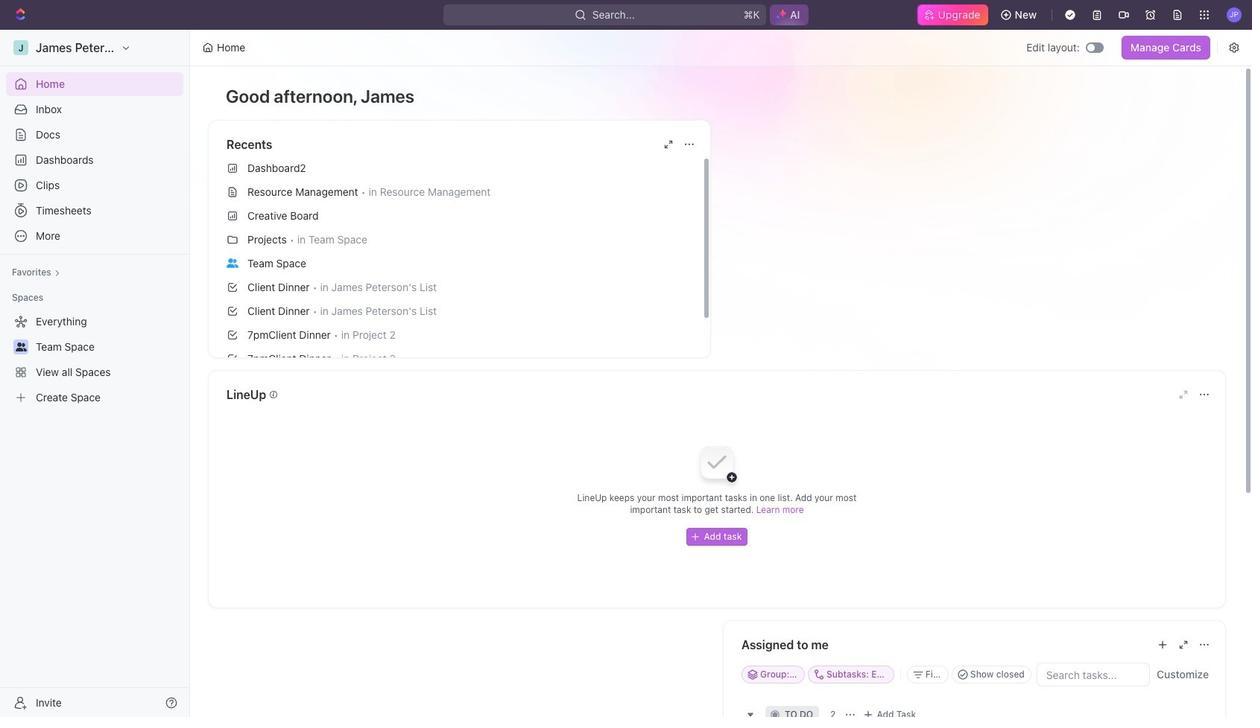 Task type: vqa. For each thing, say whether or not it's contained in the screenshot.
'tree'
yes



Task type: locate. For each thing, give the bounding box(es) containing it.
tree inside sidebar navigation
[[6, 310, 183, 410]]

tree
[[6, 310, 183, 410]]

Search tasks... text field
[[1037, 664, 1149, 686]]

user group image
[[15, 343, 26, 352]]



Task type: describe. For each thing, give the bounding box(es) containing it.
user group image
[[227, 258, 239, 268]]

james peterson's workspace, , element
[[13, 40, 28, 55]]

sidebar navigation
[[0, 30, 193, 718]]



